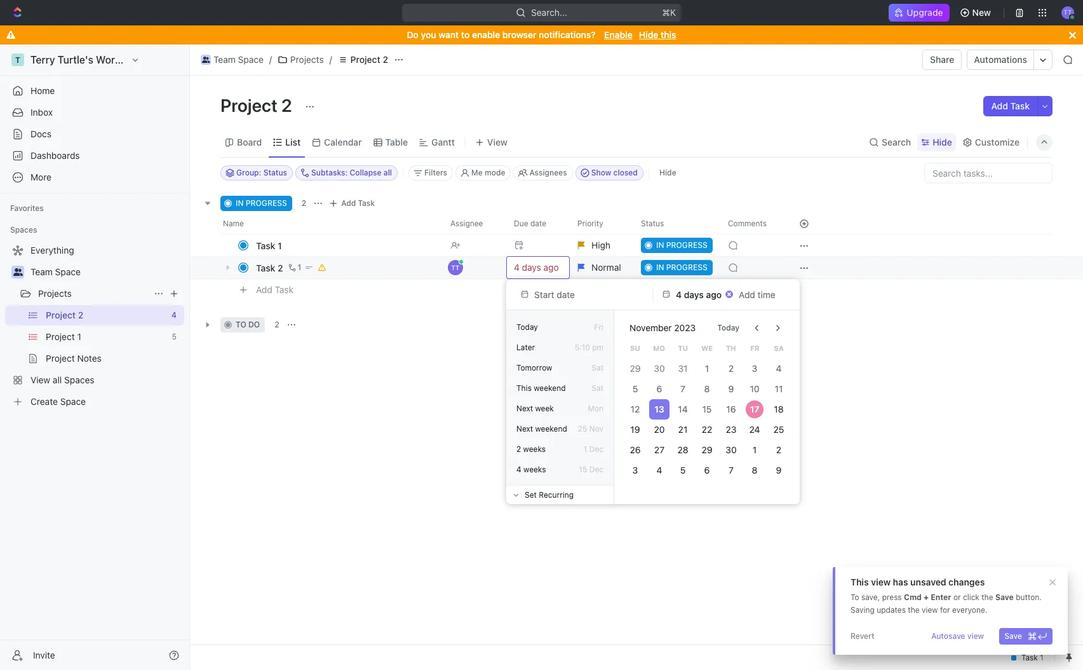 Task type: describe. For each thing, give the bounding box(es) containing it.
2 horizontal spatial add task
[[992, 100, 1031, 111]]

2023
[[675, 322, 696, 333]]

next week
[[517, 404, 554, 413]]

1 horizontal spatial 6
[[705, 465, 710, 476]]

task down the 1 button
[[275, 284, 294, 295]]

11
[[776, 383, 784, 394]]

home
[[31, 85, 55, 96]]

0 vertical spatial 5
[[633, 383, 638, 394]]

saving
[[851, 605, 875, 615]]

Due date text field
[[676, 289, 723, 300]]

1 button
[[286, 261, 303, 274]]

updates
[[877, 605, 907, 615]]

press
[[883, 593, 903, 602]]

list
[[286, 136, 301, 147]]

weeks for 4 weeks
[[524, 465, 546, 474]]

0 vertical spatial 6
[[657, 383, 662, 394]]

favorites
[[10, 203, 44, 213]]

this for view
[[851, 577, 870, 587]]

weekend for this weekend
[[534, 383, 566, 393]]

save,
[[862, 593, 881, 602]]

team inside tree
[[31, 266, 53, 277]]

25 for 25 nov
[[578, 424, 588, 434]]

22
[[702, 424, 713, 435]]

1 horizontal spatial space
[[238, 54, 264, 65]]

assignees
[[530, 168, 568, 177]]

user group image
[[13, 268, 23, 276]]

task 1 link
[[253, 236, 441, 255]]

0 vertical spatial 8
[[705, 383, 710, 394]]

0 vertical spatial team space
[[214, 54, 264, 65]]

25 for 25
[[774, 424, 785, 435]]

fr
[[751, 344, 760, 352]]

19
[[631, 424, 640, 435]]

1 vertical spatial 5
[[681, 465, 686, 476]]

progress
[[246, 198, 287, 208]]

this for weekend
[[517, 383, 532, 393]]

table
[[386, 136, 408, 147]]

Start date text field
[[535, 289, 640, 300]]

12
[[631, 404, 640, 415]]

0 vertical spatial projects
[[290, 54, 324, 65]]

2 / from the left
[[330, 54, 332, 65]]

enable
[[472, 29, 500, 40]]

or
[[954, 593, 962, 602]]

revert button
[[846, 628, 880, 645]]

project inside project 2 link
[[351, 54, 381, 65]]

autosave view button
[[927, 628, 990, 645]]

2 vertical spatial add task button
[[250, 282, 299, 298]]

task inside task 1 link
[[256, 240, 276, 251]]

share button
[[923, 50, 963, 70]]

mon
[[588, 404, 604, 413]]

26
[[630, 444, 641, 455]]

customize
[[976, 136, 1020, 147]]

1 horizontal spatial 7
[[729, 465, 734, 476]]

board
[[237, 136, 262, 147]]

1 vertical spatial add task
[[342, 198, 375, 208]]

do you want to enable browser notifications? enable hide this
[[407, 29, 677, 40]]

1 horizontal spatial team space link
[[198, 52, 267, 67]]

1 dec
[[584, 444, 604, 454]]

0 vertical spatial project 2
[[351, 54, 388, 65]]

do
[[407, 29, 419, 40]]

notifications?
[[539, 29, 596, 40]]

1 inside button
[[298, 263, 302, 272]]

23
[[726, 424, 737, 435]]

later
[[517, 343, 535, 352]]

you
[[421, 29, 436, 40]]

0 horizontal spatial today
[[517, 322, 538, 332]]

hide inside button
[[660, 168, 677, 177]]

table link
[[383, 133, 408, 151]]

1 horizontal spatial 29
[[702, 444, 713, 455]]

task 1
[[256, 240, 282, 251]]

save inside button
[[1005, 631, 1023, 641]]

tree inside the sidebar navigation
[[5, 240, 184, 412]]

unsaved
[[911, 577, 947, 587]]

search button
[[866, 133, 916, 151]]

nov
[[590, 424, 604, 434]]

su
[[631, 344, 641, 352]]

1 vertical spatial 9
[[777, 465, 782, 476]]

in
[[236, 198, 244, 208]]

31
[[679, 363, 688, 374]]

november 2023
[[630, 322, 696, 333]]

0 vertical spatial add
[[992, 100, 1009, 111]]

dashboards
[[31, 150, 80, 161]]

th
[[727, 344, 737, 352]]

0 vertical spatial 9
[[729, 383, 734, 394]]

assignees button
[[514, 165, 573, 181]]

inbox link
[[5, 102, 184, 123]]

team space inside the sidebar navigation
[[31, 266, 81, 277]]

save button
[[1000, 628, 1053, 645]]

revert
[[851, 631, 875, 641]]

changes
[[949, 577, 986, 587]]

has
[[894, 577, 909, 587]]

save inside this view has unsaved changes to save, press cmd + enter or click the save button. saving updates the view for everyone.
[[996, 593, 1015, 602]]

to do
[[236, 320, 260, 329]]

0 vertical spatial the
[[982, 593, 994, 602]]

new button
[[955, 3, 999, 23]]

1 / from the left
[[269, 54, 272, 65]]

tu
[[679, 344, 689, 352]]

upgrade link
[[890, 4, 950, 22]]

1 horizontal spatial add
[[342, 198, 356, 208]]

0 horizontal spatial 30
[[654, 363, 665, 374]]

view for this
[[872, 577, 891, 587]]

⌘k
[[663, 7, 676, 18]]

0 vertical spatial to
[[462, 29, 470, 40]]

automations button
[[969, 50, 1034, 69]]

0 vertical spatial hide
[[639, 29, 659, 40]]

do
[[249, 320, 260, 329]]

search
[[882, 136, 912, 147]]

search...
[[532, 7, 568, 18]]

inbox
[[31, 107, 53, 118]]

0 horizontal spatial 4
[[517, 465, 522, 474]]

1 down we
[[706, 363, 710, 374]]

sat for this weekend
[[592, 383, 604, 393]]

5:10
[[575, 343, 591, 352]]

tomorrow
[[517, 363, 553, 373]]

task 2
[[256, 262, 283, 273]]

view for autosave
[[968, 631, 985, 641]]

5:10 pm
[[575, 343, 604, 352]]

27
[[655, 444, 665, 455]]

0 horizontal spatial 7
[[681, 383, 686, 394]]



Task type: locate. For each thing, give the bounding box(es) containing it.
1 down 25 nov
[[584, 444, 588, 454]]

10
[[751, 383, 760, 394]]

5 down 28 at the right of page
[[681, 465, 686, 476]]

1 horizontal spatial projects
[[290, 54, 324, 65]]

hide inside dropdown button
[[933, 136, 953, 147]]

tree
[[5, 240, 184, 412]]

2 horizontal spatial 4
[[777, 363, 782, 374]]

1 vertical spatial space
[[55, 266, 81, 277]]

calendar
[[324, 136, 362, 147]]

1 right the task 2
[[298, 263, 302, 272]]

2 dec from the top
[[590, 465, 604, 474]]

weeks for 2 weeks
[[524, 444, 546, 454]]

29 down 22
[[702, 444, 713, 455]]

2 horizontal spatial add task button
[[984, 96, 1038, 116]]

2 next from the top
[[517, 424, 534, 434]]

dec down 1 dec at right
[[590, 465, 604, 474]]

team space
[[214, 54, 264, 65], [31, 266, 81, 277]]

1 horizontal spatial this
[[851, 577, 870, 587]]

0 horizontal spatial projects link
[[38, 284, 149, 304]]

1 vertical spatial 3
[[633, 465, 638, 476]]

next for next weekend
[[517, 424, 534, 434]]

1 vertical spatial 6
[[705, 465, 710, 476]]

14
[[679, 404, 688, 415]]

this weekend
[[517, 383, 566, 393]]

1 horizontal spatial team
[[214, 54, 236, 65]]

20
[[654, 424, 665, 435]]

team right user group image
[[31, 266, 53, 277]]

0 horizontal spatial team space link
[[31, 262, 182, 282]]

dec for 15 dec
[[590, 465, 604, 474]]

30
[[654, 363, 665, 374], [726, 444, 737, 455]]

cmd
[[905, 593, 922, 602]]

1 horizontal spatial add task button
[[326, 196, 380, 211]]

0 horizontal spatial space
[[55, 266, 81, 277]]

browser
[[503, 29, 537, 40]]

9 up 16
[[729, 383, 734, 394]]

4 weeks
[[517, 465, 546, 474]]

0 horizontal spatial add task button
[[250, 282, 299, 298]]

1 vertical spatial projects link
[[38, 284, 149, 304]]

9 down 18
[[777, 465, 782, 476]]

+
[[924, 593, 930, 602]]

automations
[[975, 54, 1028, 65]]

today up later in the left of the page
[[517, 322, 538, 332]]

1 horizontal spatial 5
[[681, 465, 686, 476]]

6 down 22
[[705, 465, 710, 476]]

view up save,
[[872, 577, 891, 587]]

1 vertical spatial dec
[[590, 465, 604, 474]]

1 vertical spatial project 2
[[221, 95, 296, 116]]

gantt
[[432, 136, 455, 147]]

1 horizontal spatial 3
[[753, 363, 758, 374]]

view down +
[[922, 605, 939, 615]]

1 horizontal spatial /
[[330, 54, 332, 65]]

6 up the 13 at the bottom of the page
[[657, 383, 662, 394]]

1 vertical spatial the
[[909, 605, 920, 615]]

Add time text field
[[739, 289, 778, 300]]

2 25 from the left
[[774, 424, 785, 435]]

29
[[630, 363, 641, 374], [702, 444, 713, 455]]

1 vertical spatial this
[[851, 577, 870, 587]]

space right user group icon
[[238, 54, 264, 65]]

weekend for next weekend
[[536, 424, 568, 434]]

1 vertical spatial view
[[922, 605, 939, 615]]

add task up 'customize' at the right top of page
[[992, 100, 1031, 111]]

1 horizontal spatial today
[[718, 323, 740, 333]]

add task button down the task 2
[[250, 282, 299, 298]]

next up "2 weeks"
[[517, 424, 534, 434]]

0 vertical spatial add task button
[[984, 96, 1038, 116]]

1 vertical spatial 15
[[579, 465, 588, 474]]

1 vertical spatial 7
[[729, 465, 734, 476]]

next weekend
[[517, 424, 568, 434]]

1 down the 24
[[754, 444, 758, 455]]

9
[[729, 383, 734, 394], [777, 465, 782, 476]]

view
[[872, 577, 891, 587], [922, 605, 939, 615], [968, 631, 985, 641]]

/
[[269, 54, 272, 65], [330, 54, 332, 65]]

new
[[973, 7, 992, 18]]

gantt link
[[429, 133, 455, 151]]

8
[[705, 383, 710, 394], [753, 465, 758, 476]]

0 vertical spatial add task
[[992, 100, 1031, 111]]

1 vertical spatial project
[[221, 95, 278, 116]]

1 vertical spatial to
[[236, 320, 246, 329]]

next left week
[[517, 404, 534, 413]]

15 for 15 dec
[[579, 465, 588, 474]]

task up task 1 link
[[358, 198, 375, 208]]

docs link
[[5, 124, 184, 144]]

2 sat from the top
[[592, 383, 604, 393]]

15 down 1 dec at right
[[579, 465, 588, 474]]

to
[[851, 593, 860, 602]]

25 down 18
[[774, 424, 785, 435]]

1 horizontal spatial hide
[[660, 168, 677, 177]]

sat up mon
[[592, 383, 604, 393]]

today inside "button"
[[718, 323, 740, 333]]

1 vertical spatial add task button
[[326, 196, 380, 211]]

space inside tree
[[55, 266, 81, 277]]

0 horizontal spatial view
[[872, 577, 891, 587]]

dec
[[590, 444, 604, 454], [590, 465, 604, 474]]

29 down su
[[630, 363, 641, 374]]

4 down 27
[[657, 465, 662, 476]]

for
[[941, 605, 951, 615]]

8 up 22
[[705, 383, 710, 394]]

0 vertical spatial next
[[517, 404, 534, 413]]

0 vertical spatial 15
[[703, 404, 712, 415]]

tree containing team space
[[5, 240, 184, 412]]

add up 'customize' at the right top of page
[[992, 100, 1009, 111]]

save left button.
[[996, 593, 1015, 602]]

projects link
[[275, 52, 327, 67], [38, 284, 149, 304]]

1 vertical spatial hide
[[933, 136, 953, 147]]

spaces
[[10, 225, 37, 235]]

0 vertical spatial team space link
[[198, 52, 267, 67]]

2 horizontal spatial add
[[992, 100, 1009, 111]]

7
[[681, 383, 686, 394], [729, 465, 734, 476]]

0 horizontal spatial team
[[31, 266, 53, 277]]

team
[[214, 54, 236, 65], [31, 266, 53, 277]]

0 vertical spatial 3
[[753, 363, 758, 374]]

favorites button
[[5, 201, 49, 216]]

0 horizontal spatial project
[[221, 95, 278, 116]]

in progress
[[236, 198, 287, 208]]

project
[[351, 54, 381, 65], [221, 95, 278, 116]]

3 up 10
[[753, 363, 758, 374]]

2 vertical spatial add
[[256, 284, 273, 295]]

task up 'customize' at the right top of page
[[1011, 100, 1031, 111]]

0 horizontal spatial hide
[[639, 29, 659, 40]]

30 down mo
[[654, 363, 665, 374]]

space right user group image
[[55, 266, 81, 277]]

team space right user group image
[[31, 266, 81, 277]]

fri
[[595, 322, 604, 332]]

1 vertical spatial 8
[[753, 465, 758, 476]]

1 vertical spatial weekend
[[536, 424, 568, 434]]

2 horizontal spatial view
[[968, 631, 985, 641]]

add up task 1 link
[[342, 198, 356, 208]]

today button
[[710, 318, 748, 338]]

1 horizontal spatial project 2
[[351, 54, 388, 65]]

upgrade
[[907, 7, 944, 18]]

0 horizontal spatial 15
[[579, 465, 588, 474]]

sidebar navigation
[[0, 45, 190, 670]]

mo
[[654, 344, 666, 352]]

list link
[[283, 133, 301, 151]]

2 horizontal spatial hide
[[933, 136, 953, 147]]

sat down pm
[[592, 363, 604, 373]]

to
[[462, 29, 470, 40], [236, 320, 246, 329]]

0 horizontal spatial this
[[517, 383, 532, 393]]

0 horizontal spatial 25
[[578, 424, 588, 434]]

everyone.
[[953, 605, 988, 615]]

1 horizontal spatial to
[[462, 29, 470, 40]]

4 down "2 weeks"
[[517, 465, 522, 474]]

dec down nov at right
[[590, 444, 604, 454]]

0 vertical spatial 30
[[654, 363, 665, 374]]

1 vertical spatial next
[[517, 424, 534, 434]]

0 horizontal spatial team space
[[31, 266, 81, 277]]

docs
[[31, 128, 52, 139]]

next for next week
[[517, 404, 534, 413]]

17
[[751, 404, 760, 415]]

1 up the task 2
[[278, 240, 282, 251]]

15 for 15
[[703, 404, 712, 415]]

0 vertical spatial team
[[214, 54, 236, 65]]

Search tasks... text field
[[926, 163, 1053, 182]]

pm
[[593, 343, 604, 352]]

0 horizontal spatial 5
[[633, 383, 638, 394]]

4 up "11"
[[777, 363, 782, 374]]

2 vertical spatial add task
[[256, 284, 294, 295]]

team space right user group icon
[[214, 54, 264, 65]]

we
[[702, 344, 713, 352]]

1 horizontal spatial 25
[[774, 424, 785, 435]]

week
[[536, 404, 554, 413]]

weeks down "2 weeks"
[[524, 465, 546, 474]]

autosave
[[932, 631, 966, 641]]

1 vertical spatial add
[[342, 198, 356, 208]]

today up th
[[718, 323, 740, 333]]

today
[[517, 322, 538, 332], [718, 323, 740, 333]]

to left do
[[236, 320, 246, 329]]

1 horizontal spatial 8
[[753, 465, 758, 476]]

add task down the task 2
[[256, 284, 294, 295]]

user group image
[[202, 57, 210, 63]]

add task button up 'customize' at the right top of page
[[984, 96, 1038, 116]]

5 up 12
[[633, 383, 638, 394]]

1 horizontal spatial 9
[[777, 465, 782, 476]]

2 vertical spatial hide
[[660, 168, 677, 177]]

1 vertical spatial team
[[31, 266, 53, 277]]

weeks
[[524, 444, 546, 454], [524, 465, 546, 474]]

2
[[383, 54, 388, 65], [282, 95, 292, 116], [302, 198, 307, 208], [278, 262, 283, 273], [275, 320, 279, 329], [729, 363, 734, 374], [517, 444, 521, 454], [777, 444, 782, 455]]

8 down the 24
[[753, 465, 758, 476]]

dashboards link
[[5, 146, 184, 166]]

this down tomorrow
[[517, 383, 532, 393]]

0 horizontal spatial 9
[[729, 383, 734, 394]]

hide button
[[918, 133, 957, 151]]

0 horizontal spatial add task
[[256, 284, 294, 295]]

weekend down week
[[536, 424, 568, 434]]

0 vertical spatial space
[[238, 54, 264, 65]]

1 horizontal spatial 4
[[657, 465, 662, 476]]

0 horizontal spatial add
[[256, 284, 273, 295]]

13
[[655, 404, 665, 415]]

add down the task 2
[[256, 284, 273, 295]]

0 horizontal spatial 8
[[705, 383, 710, 394]]

view down 'everyone.'
[[968, 631, 985, 641]]

30 down 23
[[726, 444, 737, 455]]

1 horizontal spatial view
[[922, 605, 939, 615]]

0 horizontal spatial 3
[[633, 465, 638, 476]]

0 vertical spatial projects link
[[275, 52, 327, 67]]

this view has unsaved changes to save, press cmd + enter or click the save button. saving updates the view for everyone.
[[851, 577, 1043, 615]]

7 up 14
[[681, 383, 686, 394]]

hide button
[[655, 165, 682, 181]]

sat for tomorrow
[[592, 363, 604, 373]]

save down button.
[[1005, 631, 1023, 641]]

to right want
[[462, 29, 470, 40]]

1 25 from the left
[[578, 424, 588, 434]]

the right click
[[982, 593, 994, 602]]

21
[[679, 424, 688, 435]]

view inside autosave view button
[[968, 631, 985, 641]]

1 dec from the top
[[590, 444, 604, 454]]

0 vertical spatial dec
[[590, 444, 604, 454]]

share
[[931, 54, 955, 65]]

15 dec
[[579, 465, 604, 474]]

set recurring
[[525, 490, 574, 499]]

enable
[[605, 29, 633, 40]]

18
[[775, 404, 784, 415]]

25 nov
[[578, 424, 604, 434]]

1 sat from the top
[[592, 363, 604, 373]]

click
[[964, 593, 980, 602]]

board link
[[235, 133, 262, 151]]

0 horizontal spatial to
[[236, 320, 246, 329]]

this inside this view has unsaved changes to save, press cmd + enter or click the save button. saving updates the view for everyone.
[[851, 577, 870, 587]]

november
[[630, 322, 672, 333]]

0 vertical spatial weeks
[[524, 444, 546, 454]]

add task
[[992, 100, 1031, 111], [342, 198, 375, 208], [256, 284, 294, 295]]

home link
[[5, 81, 184, 101]]

add
[[992, 100, 1009, 111], [342, 198, 356, 208], [256, 284, 273, 295]]

add task button up task 1 link
[[326, 196, 380, 211]]

0 vertical spatial sat
[[592, 363, 604, 373]]

projects inside the sidebar navigation
[[38, 288, 72, 299]]

3 down 26
[[633, 465, 638, 476]]

15 up 22
[[703, 404, 712, 415]]

this up to
[[851, 577, 870, 587]]

the down cmd
[[909, 605, 920, 615]]

0 vertical spatial project
[[351, 54, 381, 65]]

1 vertical spatial 29
[[702, 444, 713, 455]]

2 vertical spatial view
[[968, 631, 985, 641]]

calendar link
[[322, 133, 362, 151]]

task down the task 1
[[256, 262, 276, 273]]

7 down 23
[[729, 465, 734, 476]]

want
[[439, 29, 459, 40]]

task up the task 2
[[256, 240, 276, 251]]

projects link inside tree
[[38, 284, 149, 304]]

add task up task 1 link
[[342, 198, 375, 208]]

team right user group icon
[[214, 54, 236, 65]]

1 vertical spatial save
[[1005, 631, 1023, 641]]

weeks up the 4 weeks on the bottom of page
[[524, 444, 546, 454]]

0 vertical spatial 29
[[630, 363, 641, 374]]

0 vertical spatial view
[[872, 577, 891, 587]]

dec for 1 dec
[[590, 444, 604, 454]]

project 2 link
[[335, 52, 392, 67]]

25 left nov at right
[[578, 424, 588, 434]]

0 horizontal spatial project 2
[[221, 95, 296, 116]]

weekend up week
[[534, 383, 566, 393]]

1 next from the top
[[517, 404, 534, 413]]

1 vertical spatial weeks
[[524, 465, 546, 474]]

16
[[727, 404, 736, 415]]

0 vertical spatial 7
[[681, 383, 686, 394]]

1 vertical spatial 30
[[726, 444, 737, 455]]



Task type: vqa. For each thing, say whether or not it's contained in the screenshot.


